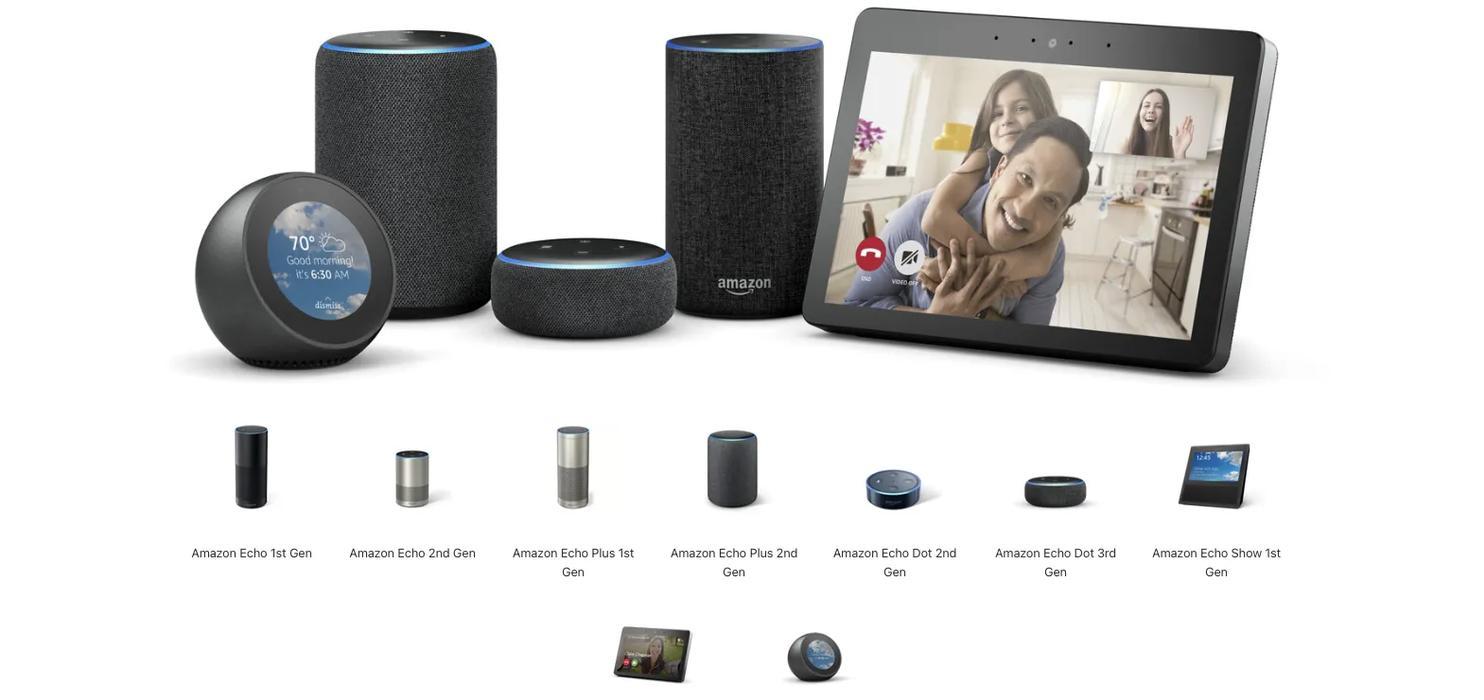 Task type: locate. For each thing, give the bounding box(es) containing it.
amazon echo plus 1st gen
[[513, 545, 634, 578]]

1 horizontal spatial plus
[[750, 545, 774, 559]]

echo inside the amazon echo plus 2nd gen
[[719, 545, 747, 559]]

dot for 3rd
[[1075, 545, 1095, 559]]

amazon echo plus 2nd gen
[[671, 545, 798, 578]]

0 horizontal spatial 2nd
[[429, 545, 450, 559]]

7 echo from the left
[[1201, 545, 1229, 559]]

3 1st from the left
[[1266, 545, 1282, 559]]

amazon down the 'amazon echo plus 1st gen' image
[[513, 545, 558, 559]]

echo down amazon echo dot 2nd gen image
[[882, 545, 910, 559]]

amazon down 'amazon echo plus 2nd gen' image
[[671, 545, 716, 559]]

amazon inside amazon echo plus 1st gen
[[513, 545, 558, 559]]

echo down the amazon echo 2nd gen "image"
[[398, 545, 425, 559]]

6 echo from the left
[[1044, 545, 1072, 559]]

amazon right 3rd
[[1153, 545, 1198, 559]]

6 amazon from the left
[[996, 545, 1041, 559]]

plus for 1st
[[592, 545, 615, 559]]

1 dot from the left
[[913, 545, 933, 559]]

1 echo from the left
[[240, 545, 267, 559]]

1 1st from the left
[[271, 545, 286, 559]]

0 horizontal spatial plus
[[592, 545, 615, 559]]

2 horizontal spatial 1st
[[1266, 545, 1282, 559]]

amazon echo spot image
[[768, 594, 862, 687]]

plus
[[592, 545, 615, 559], [750, 545, 774, 559]]

echo for amazon echo dot 3rd gen
[[1044, 545, 1072, 559]]

1st up amazon echo show 2nd gen image
[[619, 545, 634, 559]]

1 plus from the left
[[592, 545, 615, 559]]

2nd inside the amazon echo plus 2nd gen
[[777, 545, 798, 559]]

echo down the 'amazon echo plus 1st gen' image
[[561, 545, 589, 559]]

amazon down amazon echo dot 2nd gen image
[[834, 545, 879, 559]]

1st for amazon echo plus 1st gen
[[619, 545, 634, 559]]

2 horizontal spatial 2nd
[[936, 545, 957, 559]]

dot left 3rd
[[1075, 545, 1095, 559]]

1st right "show"
[[1266, 545, 1282, 559]]

echo inside amazon echo plus 1st gen
[[561, 545, 589, 559]]

echo inside amazon echo show 1st gen
[[1201, 545, 1229, 559]]

amazon inside amazon echo dot 2nd gen
[[834, 545, 879, 559]]

1 horizontal spatial dot
[[1075, 545, 1095, 559]]

amazon echo show 1st gen image
[[1170, 420, 1264, 515]]

amazon echo dot 3rd gen image
[[1009, 420, 1104, 515]]

2nd for amazon echo dot 2nd gen
[[936, 545, 957, 559]]

2 plus from the left
[[750, 545, 774, 559]]

1st inside amazon echo show 1st gen
[[1266, 545, 1282, 559]]

1st inside amazon echo plus 1st gen
[[619, 545, 634, 559]]

plus inside the amazon echo plus 2nd gen
[[750, 545, 774, 559]]

gen inside amazon echo dot 3rd gen
[[1045, 564, 1068, 578]]

plus down 'amazon echo plus 2nd gen' image
[[750, 545, 774, 559]]

2 1st from the left
[[619, 545, 634, 559]]

amazon for amazon echo dot 3rd gen
[[996, 545, 1041, 559]]

gen inside amazon echo show 1st gen
[[1206, 564, 1228, 578]]

2nd for amazon echo plus 2nd gen
[[777, 545, 798, 559]]

4 amazon from the left
[[671, 545, 716, 559]]

3 amazon from the left
[[513, 545, 558, 559]]

dot
[[913, 545, 933, 559], [1075, 545, 1095, 559]]

gen inside amazon echo plus 1st gen
[[562, 564, 585, 578]]

gen inside the amazon echo plus 2nd gen
[[723, 564, 746, 578]]

0 horizontal spatial 1st
[[271, 545, 286, 559]]

amazon inside the amazon echo plus 2nd gen
[[671, 545, 716, 559]]

echo for amazon echo 2nd gen
[[398, 545, 425, 559]]

amazon echo 2nd gen image
[[365, 420, 460, 515]]

amazon down the amazon echo 2nd gen "image"
[[349, 545, 395, 559]]

echo down amazon echo 1st gen image
[[240, 545, 267, 559]]

1 horizontal spatial 2nd
[[777, 545, 798, 559]]

1st down amazon echo 1st gen image
[[271, 545, 286, 559]]

amazon inside amazon echo dot 3rd gen
[[996, 545, 1041, 559]]

gen
[[290, 545, 312, 559], [453, 545, 476, 559], [562, 564, 585, 578], [723, 564, 746, 578], [884, 564, 907, 578], [1045, 564, 1068, 578], [1206, 564, 1228, 578]]

1 horizontal spatial 1st
[[619, 545, 634, 559]]

5 amazon from the left
[[834, 545, 879, 559]]

4 echo from the left
[[719, 545, 747, 559]]

amazon
[[191, 545, 236, 559], [349, 545, 395, 559], [513, 545, 558, 559], [671, 545, 716, 559], [834, 545, 879, 559], [996, 545, 1041, 559], [1153, 545, 1198, 559]]

echo left 3rd
[[1044, 545, 1072, 559]]

echo down 'amazon echo plus 2nd gen' image
[[719, 545, 747, 559]]

1 amazon from the left
[[191, 545, 236, 559]]

2nd inside amazon echo dot 2nd gen
[[936, 545, 957, 559]]

1st
[[271, 545, 286, 559], [619, 545, 634, 559], [1266, 545, 1282, 559]]

amazon echo plus 2nd gen image
[[687, 420, 782, 515]]

amazon inside amazon echo show 1st gen
[[1153, 545, 1198, 559]]

dot inside amazon echo dot 3rd gen
[[1075, 545, 1095, 559]]

echo inside amazon echo dot 2nd gen
[[882, 545, 910, 559]]

dot down amazon echo dot 2nd gen image
[[913, 545, 933, 559]]

echo for amazon echo 1st gen
[[240, 545, 267, 559]]

0 horizontal spatial dot
[[913, 545, 933, 559]]

5 echo from the left
[[882, 545, 910, 559]]

echo left "show"
[[1201, 545, 1229, 559]]

2nd
[[429, 545, 450, 559], [777, 545, 798, 559], [936, 545, 957, 559]]

2 echo from the left
[[398, 545, 425, 559]]

plus inside amazon echo plus 1st gen
[[592, 545, 615, 559]]

2 amazon from the left
[[349, 545, 395, 559]]

amazon for amazon echo plus 2nd gen
[[671, 545, 716, 559]]

3 2nd from the left
[[936, 545, 957, 559]]

amazon left 3rd
[[996, 545, 1041, 559]]

dot inside amazon echo dot 2nd gen
[[913, 545, 933, 559]]

gen inside amazon echo dot 2nd gen
[[884, 564, 907, 578]]

gen for amazon echo dot 2nd gen
[[884, 564, 907, 578]]

2 2nd from the left
[[777, 545, 798, 559]]

plus down the 'amazon echo plus 1st gen' image
[[592, 545, 615, 559]]

amazon for amazon echo plus 1st gen
[[513, 545, 558, 559]]

7 amazon from the left
[[1153, 545, 1198, 559]]

echo for amazon echo dot 2nd gen
[[882, 545, 910, 559]]

3 echo from the left
[[561, 545, 589, 559]]

echo inside amazon echo dot 3rd gen
[[1044, 545, 1072, 559]]

amazon down amazon echo 1st gen image
[[191, 545, 236, 559]]

gen for amazon echo dot 3rd gen
[[1045, 564, 1068, 578]]

2 dot from the left
[[1075, 545, 1095, 559]]

3rd
[[1098, 545, 1117, 559]]

echo
[[240, 545, 267, 559], [398, 545, 425, 559], [561, 545, 589, 559], [719, 545, 747, 559], [882, 545, 910, 559], [1044, 545, 1072, 559], [1201, 545, 1229, 559]]



Task type: describe. For each thing, give the bounding box(es) containing it.
gen for amazon echo show 1st gen
[[1206, 564, 1228, 578]]

amazon echo show 1st gen
[[1153, 545, 1282, 578]]

plus for 2nd
[[750, 545, 774, 559]]

echo for amazon echo plus 2nd gen
[[719, 545, 747, 559]]

amazon for amazon echo 2nd gen
[[349, 545, 395, 559]]

echo for amazon echo show 1st gen
[[1201, 545, 1229, 559]]

amazon echo dot 2nd gen
[[834, 545, 957, 578]]

echo for amazon echo plus 1st gen
[[561, 545, 589, 559]]

1 2nd from the left
[[429, 545, 450, 559]]

1st for amazon echo show 1st gen
[[1266, 545, 1282, 559]]

gen for amazon echo plus 1st gen
[[562, 564, 585, 578]]

amazon echo dot 3rd gen
[[996, 545, 1117, 578]]

amazon echo dot 2nd gen image
[[848, 420, 943, 515]]

amazon for amazon echo dot 2nd gen
[[834, 545, 879, 559]]

dot for 2nd
[[913, 545, 933, 559]]

amazon echo show 2nd gen image
[[607, 594, 701, 687]]

alexa devices supporting skype image
[[110, 0, 1359, 420]]

amazon echo plus 1st gen image
[[526, 420, 621, 515]]

gen for amazon echo plus 2nd gen
[[723, 564, 746, 578]]

amazon for amazon echo show 1st gen
[[1153, 545, 1198, 559]]

amazon for amazon echo 1st gen
[[191, 545, 236, 559]]

amazon echo 1st gen
[[191, 545, 312, 559]]

amazon echo 2nd gen
[[349, 545, 476, 559]]

amazon echo 1st gen image
[[204, 420, 299, 515]]

show
[[1232, 545, 1263, 559]]



Task type: vqa. For each thing, say whether or not it's contained in the screenshot.
'Echo' in the 'Amazon Echo Dot 3rd Gen'
yes



